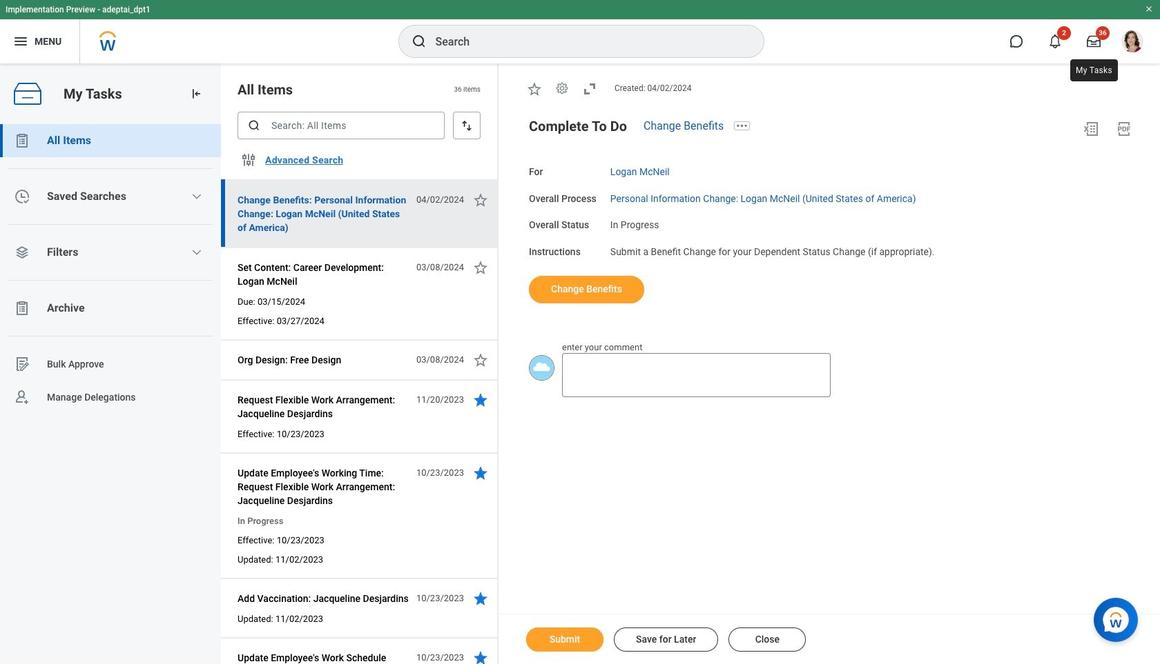 Task type: locate. For each thing, give the bounding box(es) containing it.
action bar region
[[499, 615, 1160, 665]]

2 chevron down image from the top
[[191, 247, 203, 258]]

chevron down image for the perspective icon
[[191, 247, 203, 258]]

chevron down image for clock check 'image'
[[191, 191, 203, 202]]

1 star image from the top
[[472, 260, 489, 276]]

inbox large image
[[1087, 35, 1101, 48]]

justify image
[[12, 33, 29, 50]]

configure image
[[240, 152, 257, 168]]

None text field
[[562, 354, 831, 398]]

gear image
[[555, 82, 569, 96]]

chevron down image
[[191, 191, 203, 202], [191, 247, 203, 258]]

1 vertical spatial chevron down image
[[191, 247, 203, 258]]

sort image
[[460, 119, 474, 133]]

banner
[[0, 0, 1160, 64]]

search image
[[411, 33, 427, 50]]

4 star image from the top
[[472, 650, 489, 665]]

0 vertical spatial chevron down image
[[191, 191, 203, 202]]

list
[[0, 124, 221, 414]]

notifications large image
[[1048, 35, 1062, 48]]

tooltip
[[1068, 57, 1121, 84]]

star image
[[526, 81, 543, 97], [472, 192, 489, 209], [472, 392, 489, 409], [472, 465, 489, 482]]

fullscreen image
[[581, 81, 598, 97]]

export to excel image
[[1083, 121, 1099, 137]]

Search Workday  search field
[[435, 26, 735, 57]]

1 chevron down image from the top
[[191, 191, 203, 202]]

star image
[[472, 260, 489, 276], [472, 352, 489, 369], [472, 591, 489, 608], [472, 650, 489, 665]]

clipboard image
[[14, 300, 30, 317]]



Task type: vqa. For each thing, say whether or not it's contained in the screenshot.
notifications large Image
yes



Task type: describe. For each thing, give the bounding box(es) containing it.
Search: All Items text field
[[238, 112, 445, 139]]

item list element
[[221, 64, 499, 665]]

rename image
[[14, 356, 30, 373]]

clipboard image
[[14, 133, 30, 149]]

2 star image from the top
[[472, 352, 489, 369]]

search image
[[247, 119, 261, 133]]

view printable version (pdf) image
[[1116, 121, 1132, 137]]

profile logan mcneil image
[[1121, 30, 1144, 55]]

clock check image
[[14, 189, 30, 205]]

user plus image
[[14, 389, 30, 406]]

3 star image from the top
[[472, 591, 489, 608]]

perspective image
[[14, 244, 30, 261]]

close environment banner image
[[1145, 5, 1153, 13]]

transformation import image
[[189, 87, 203, 101]]



